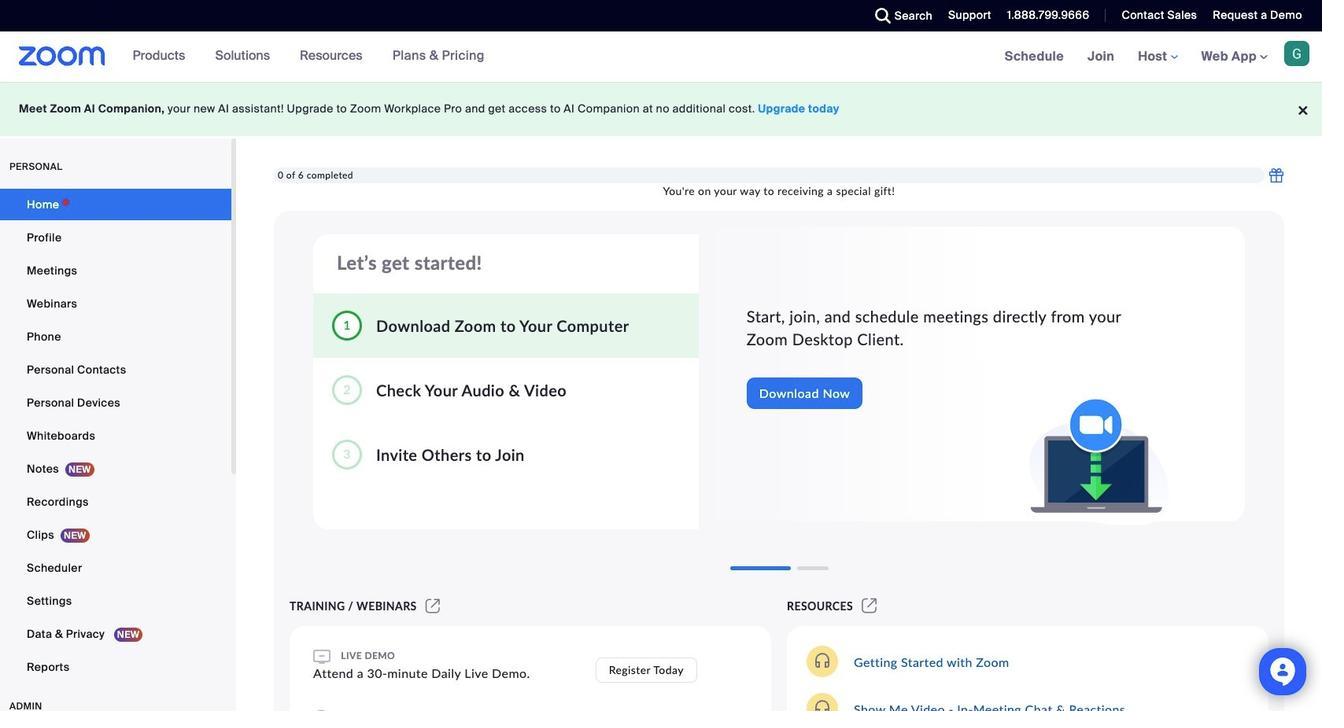 Task type: locate. For each thing, give the bounding box(es) containing it.
window new image
[[423, 600, 442, 613], [860, 600, 880, 613]]

1 window new image from the left
[[423, 600, 442, 613]]

product information navigation
[[121, 31, 497, 82]]

zoom logo image
[[19, 46, 105, 66]]

profile picture image
[[1285, 41, 1310, 66]]

footer
[[0, 82, 1322, 136]]

banner
[[0, 31, 1322, 83]]

meetings navigation
[[993, 31, 1322, 83]]

0 horizontal spatial window new image
[[423, 600, 442, 613]]

1 horizontal spatial window new image
[[860, 600, 880, 613]]



Task type: describe. For each thing, give the bounding box(es) containing it.
personal menu menu
[[0, 189, 231, 685]]

2 window new image from the left
[[860, 600, 880, 613]]



Task type: vqa. For each thing, say whether or not it's contained in the screenshot.
meetings navigation
yes



